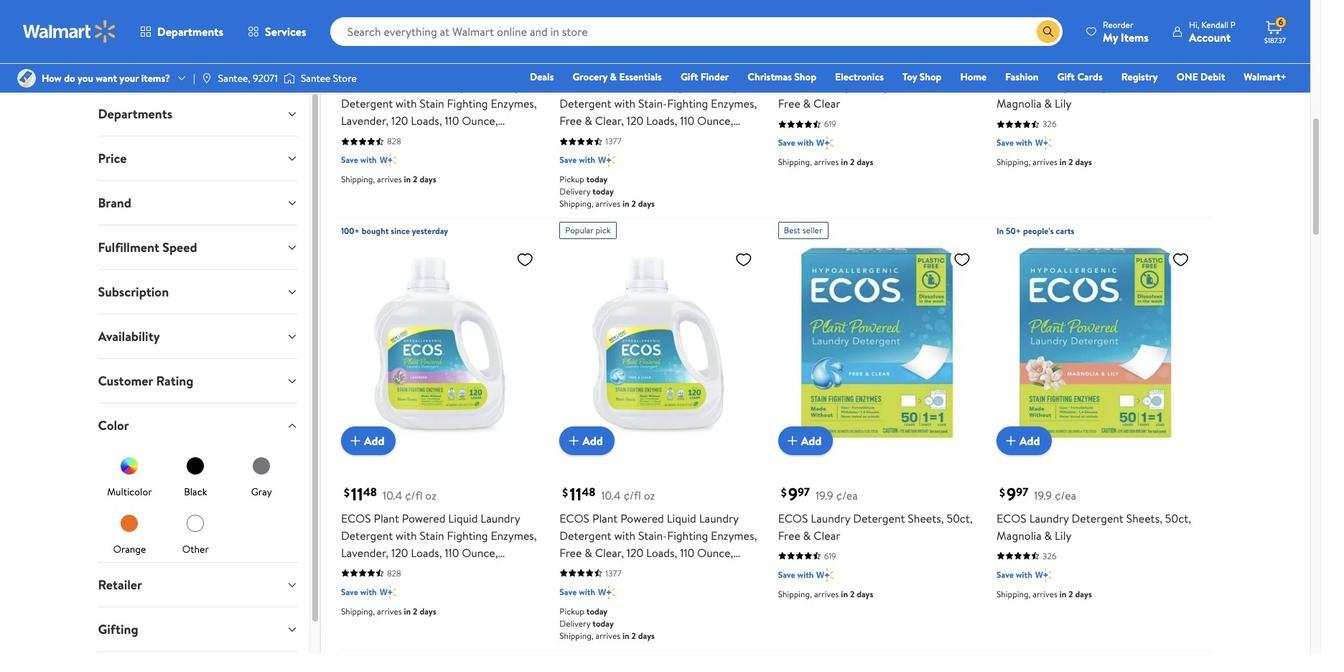 Task type: describe. For each thing, give the bounding box(es) containing it.
services button
[[236, 14, 319, 49]]

shop for christmas shop
[[794, 70, 817, 84]]

registry
[[1121, 70, 1158, 84]]

since
[[391, 225, 410, 237]]

save with for $ 9 97 19.9 ¢/ea ecos laundry detergent sheets, 50ct, magnolia & lily's walmart plus icon
[[997, 569, 1033, 581]]

2 lavender, from the top
[[341, 545, 389, 561]]

search icon image
[[1043, 26, 1054, 37]]

reorder my items
[[1103, 18, 1149, 45]]

christmas shop
[[748, 70, 817, 84]]

add to cart image for 9
[[784, 432, 801, 449]]

1 skin from the top
[[700, 130, 719, 146]]

|
[[193, 71, 195, 85]]

availability
[[98, 327, 160, 345]]

services
[[265, 24, 306, 39]]

santee
[[301, 71, 331, 85]]

19.9 for the ad disclaimer and feedback image related to $ 9 97 19.9 ¢/ea ecos laundry detergent sheets, 50ct, magnolia & lily walmart plus image
[[1034, 56, 1052, 71]]

plant for walmart plus icon for $ 11 48 10.4 ¢/fl oz ecos plant powered liquid laundry detergent with stain fighting enzymes, lavender, 120 loads, 110 ounce, hypoallergenic for sensitive skin
[[374, 510, 399, 526]]

2 828 from the top
[[387, 567, 401, 579]]

gift cards link
[[1051, 69, 1109, 85]]

sensitive for the ad disclaimer and feedback image associated with $ 11 48 10.4 ¢/fl oz ecos plant powered liquid laundry detergent with stain fighting enzymes, lavender, 120 loads, 110 ounce, hypoallergenic for sensitive skin's walmart plus image
[[436, 130, 480, 146]]

Walmart Site-Wide search field
[[330, 17, 1063, 46]]

seller
[[803, 224, 823, 237]]

customer rating
[[98, 372, 193, 390]]

registry link
[[1115, 69, 1165, 85]]

popular
[[565, 224, 594, 237]]

do
[[64, 71, 75, 85]]

brand
[[98, 194, 131, 212]]

$ for $ 9 97 19.9 ¢/ea ecos laundry detergent sheets, 50ct, magnolia & lily's walmart plus icon
[[1000, 485, 1005, 501]]

 image for how do you want your items?
[[17, 69, 36, 88]]

100+ bought since yesterday
[[341, 225, 448, 237]]

one
[[1177, 70, 1198, 84]]

pickup for walmart plus image related to $ 11 48 10.4 ¢/fl oz ecos plant powered liquid laundry detergent with stain-fighting enzymes, free & clear, 120 loads, 110 ounce, hypoallergenic for sensitive skin the ad disclaimer and feedback image
[[560, 173, 584, 186]]

pick
[[596, 224, 611, 237]]

essentials
[[619, 70, 662, 84]]

10.4 for walmart plus image related to $ 11 48 10.4 ¢/fl oz ecos plant powered liquid laundry detergent with stain-fighting enzymes, free & clear, 120 loads, 110 ounce, hypoallergenic for sensitive skin the ad disclaimer and feedback image
[[601, 56, 621, 71]]

ecos plant powered liquid laundry detergent with stain-fighting enzymes, free & clear, 120 loads, 110 ounce, hypoallergenic for sensitive skin image
[[560, 245, 758, 444]]

Search search field
[[330, 17, 1063, 46]]

one debit
[[1177, 70, 1225, 84]]

toy
[[903, 70, 917, 84]]

gift finder
[[681, 70, 729, 84]]

my
[[1103, 29, 1118, 45]]

$ 9 97 19.9 ¢/ea ecos laundry detergent sheets, 50ct, magnolia & lily for the ad disclaimer and feedback image related to $ 9 97 19.9 ¢/ea ecos laundry detergent sheets, 50ct, magnolia & lily walmart plus image
[[997, 50, 1191, 112]]

one debit link
[[1170, 69, 1232, 85]]

fulfillment speed
[[98, 238, 197, 256]]

clear, for walmart plus image related to $ 11 48 10.4 ¢/fl oz ecos plant powered liquid laundry detergent with stain-fighting enzymes, free & clear, 120 loads, 110 ounce, hypoallergenic for sensitive skin the ad disclaimer and feedback image
[[595, 113, 624, 129]]

add to favorites list, ecos plant powered liquid laundry detergent with stain fighting enzymes, lavender, 120 loads, 110 ounce, hypoallergenic for sensitive skin image
[[517, 251, 534, 269]]

lily for $ 9 97 19.9 ¢/ea ecos laundry detergent sheets, 50ct, magnolia & lily's walmart plus icon
[[1055, 528, 1072, 544]]

$ for the ad disclaimer and feedback image related to $ 9 97 19.9 ¢/ea ecos laundry detergent sheets, 50ct, magnolia & lily walmart plus image
[[1000, 53, 1005, 69]]

walmart+ link
[[1238, 69, 1293, 85]]

toy shop link
[[896, 69, 948, 85]]

2 1377 from the top
[[606, 567, 622, 579]]

items
[[1121, 29, 1149, 45]]

add to favorites list, ecos laundry detergent sheets, 50ct, magnolia & lily image
[[1172, 251, 1190, 269]]

$187.37
[[1265, 35, 1286, 45]]

electronics
[[835, 70, 884, 84]]

you
[[78, 71, 93, 85]]

oz for walmart plus image related to $ 11 48 10.4 ¢/fl oz ecos plant powered liquid laundry detergent with stain-fighting enzymes, free & clear, 120 loads, 110 ounce, hypoallergenic for sensitive skin the ad disclaimer and feedback image
[[644, 56, 655, 71]]

grocery & essentials
[[573, 70, 662, 84]]

black button
[[183, 453, 208, 499]]

grocery & essentials link
[[566, 69, 668, 85]]

plant for walmart plus icon for $ 11 48 10.4 ¢/fl oz ecos plant powered liquid laundry detergent with stain-fighting enzymes, free & clear, 120 loads, 110 ounce, hypoallergenic for sensitive skin
[[592, 510, 618, 526]]

plant for the ad disclaimer and feedback image associated with $ 11 48 10.4 ¢/fl oz ecos plant powered liquid laundry detergent with stain fighting enzymes, lavender, 120 loads, 110 ounce, hypoallergenic for sensitive skin's walmart plus image
[[374, 79, 399, 94]]

1 vertical spatial departments button
[[87, 92, 309, 136]]

add to favorites list, ecos plant powered liquid laundry detergent with stain-fighting enzymes, free & clear, 120 loads, 110 ounce, hypoallergenic for sensitive skin image
[[735, 251, 752, 269]]

toy shop
[[903, 70, 942, 84]]

items?
[[141, 71, 170, 85]]

store
[[333, 71, 357, 85]]

liquid for walmart plus icon for $ 11 48 10.4 ¢/fl oz ecos plant powered liquid laundry detergent with stain fighting enzymes, lavender, 120 loads, 110 ounce, hypoallergenic for sensitive skin
[[448, 510, 478, 526]]

pickup for walmart plus icon for $ 11 48 10.4 ¢/fl oz ecos plant powered liquid laundry detergent with stain-fighting enzymes, free & clear, 120 loads, 110 ounce, hypoallergenic for sensitive skin
[[560, 605, 584, 617]]

1 1377 from the top
[[606, 135, 622, 148]]

sponsored for $ 9 97 19.9 ¢/ea ecos laundry detergent sheets, 50ct, magnolia & lily
[[997, 34, 1036, 47]]

1 828 from the top
[[387, 135, 401, 148]]

save with for walmart plus icon for $ 11 48 10.4 ¢/fl oz ecos plant powered liquid laundry detergent with stain-fighting enzymes, free & clear, 120 loads, 110 ounce, hypoallergenic for sensitive skin
[[560, 586, 595, 598]]

gray button
[[249, 453, 274, 499]]

retailer
[[98, 576, 142, 594]]

9 for $ 9 97 19.9 ¢/ea ecos laundry detergent sheets, 50ct, free & clear the ad disclaimer and feedback image's walmart plus image
[[788, 50, 798, 74]]

9 for $ 9 97 19.9 ¢/ea ecos laundry detergent sheets, 50ct, magnolia & lily's walmart plus icon
[[1007, 482, 1016, 506]]

how
[[42, 71, 62, 85]]

multicolor button
[[107, 453, 152, 499]]

orange button
[[113, 511, 146, 557]]

fulfillment speed tab
[[87, 225, 309, 269]]

in
[[997, 225, 1004, 237]]

walmart+
[[1244, 70, 1287, 84]]

ecos laundry detergent sheets, 50ct, free & clear image
[[778, 245, 977, 444]]

1 delivery from the top
[[560, 186, 591, 198]]

hi,
[[1189, 18, 1200, 31]]

pickup today delivery today shipping, arrives in 2 days for walmart plus icon for $ 11 48 10.4 ¢/fl oz ecos plant powered liquid laundry detergent with stain-fighting enzymes, free & clear, 120 loads, 110 ounce, hypoallergenic for sensitive skin
[[560, 605, 655, 642]]

2 magnolia from the top
[[997, 528, 1042, 544]]

oz for walmart plus icon for $ 11 48 10.4 ¢/fl oz ecos plant powered liquid laundry detergent with stain-fighting enzymes, free & clear, 120 loads, 110 ounce, hypoallergenic for sensitive skin
[[644, 488, 655, 503]]

orange
[[113, 542, 146, 557]]

2 clear from the top
[[814, 528, 840, 544]]

debit
[[1201, 70, 1225, 84]]

departments inside tab
[[98, 105, 172, 123]]

gift cards
[[1057, 70, 1103, 84]]

$ for $ 9 97 19.9 ¢/ea ecos laundry detergent sheets, 50ct, free & clear the ad disclaimer and feedback image's walmart plus image
[[781, 53, 787, 69]]

availability tab
[[87, 315, 309, 358]]

fashion
[[1005, 70, 1039, 84]]

deals link
[[523, 69, 560, 85]]

subscription tab
[[87, 270, 309, 314]]

fulfillment
[[98, 238, 159, 256]]

walmart plus image for $ 9 97 19.9 ¢/ea ecos laundry detergent sheets, 50ct, magnolia & lily
[[1035, 568, 1052, 582]]

people's
[[1023, 225, 1054, 237]]

price
[[98, 149, 127, 167]]

retailer button
[[87, 563, 309, 607]]

gray
[[251, 485, 272, 499]]

your
[[119, 71, 139, 85]]

best seller
[[784, 224, 823, 237]]

2 619 from the top
[[824, 550, 836, 562]]

2 $ 11 48 10.4 ¢/fl oz ecos plant powered liquid laundry detergent with stain-fighting enzymes, free & clear, 120 loads, 110 ounce, hypoallergenic for sensitive skin from the top
[[560, 482, 757, 578]]

other
[[182, 542, 209, 557]]

christmas shop link
[[741, 69, 823, 85]]

finder
[[701, 70, 729, 84]]

availability button
[[87, 315, 309, 358]]

ad disclaimer and feedback image for $ 11 48 10.4 ¢/fl oz ecos plant powered liquid laundry detergent with stain fighting enzymes, lavender, 120 loads, 110 ounce, hypoallergenic for sensitive skin
[[383, 35, 395, 46]]

christmas
[[748, 70, 792, 84]]

save with for walmart plus icon for $ 11 48 10.4 ¢/fl oz ecos plant powered liquid laundry detergent with stain fighting enzymes, lavender, 120 loads, 110 ounce, hypoallergenic for sensitive skin
[[341, 586, 377, 598]]

brand button
[[87, 181, 309, 225]]

departments tab
[[87, 92, 309, 136]]

color tab
[[87, 404, 309, 447]]

$ for walmart plus icon for $ 11 48 10.4 ¢/fl oz ecos plant powered liquid laundry detergent with stain fighting enzymes, lavender, 120 loads, 110 ounce, hypoallergenic for sensitive skin
[[344, 485, 350, 501]]

how do you want your items?
[[42, 71, 170, 85]]

best
[[784, 224, 801, 237]]

liquid for walmart plus image related to $ 11 48 10.4 ¢/fl oz ecos plant powered liquid laundry detergent with stain-fighting enzymes, free & clear, 120 loads, 110 ounce, hypoallergenic for sensitive skin the ad disclaimer and feedback image
[[667, 79, 696, 94]]

price button
[[87, 136, 309, 180]]

price tab
[[87, 136, 309, 180]]

$ 9 97 19.9 ¢/ea ecos laundry detergent sheets, 50ct, magnolia & lily for $ 9 97 19.9 ¢/ea ecos laundry detergent sheets, 50ct, magnolia & lily's walmart plus icon
[[997, 482, 1191, 544]]

color button
[[87, 404, 309, 447]]

home link
[[954, 69, 993, 85]]

skin for walmart plus icon for $ 11 48 10.4 ¢/fl oz ecos plant powered liquid laundry detergent with stain fighting enzymes, lavender, 120 loads, 110 ounce, hypoallergenic for sensitive skin
[[483, 562, 503, 578]]

subscription
[[98, 283, 169, 301]]

other button
[[182, 511, 209, 557]]

skin for the ad disclaimer and feedback image associated with $ 11 48 10.4 ¢/fl oz ecos plant powered liquid laundry detergent with stain fighting enzymes, lavender, 120 loads, 110 ounce, hypoallergenic for sensitive skin's walmart plus image
[[483, 130, 503, 146]]

shop for toy shop
[[920, 70, 942, 84]]

liquid for the ad disclaimer and feedback image associated with $ 11 48 10.4 ¢/fl oz ecos plant powered liquid laundry detergent with stain fighting enzymes, lavender, 120 loads, 110 ounce, hypoallergenic for sensitive skin's walmart plus image
[[448, 79, 478, 94]]

1 lavender, from the top
[[341, 113, 389, 129]]

gifting
[[98, 620, 138, 638]]

50+
[[1006, 225, 1021, 237]]

ad disclaimer and feedback image for $ 11 48 10.4 ¢/fl oz ecos plant powered liquid laundry detergent with stain-fighting enzymes, free & clear, 120 loads, 110 ounce, hypoallergenic for sensitive skin
[[602, 35, 613, 46]]

stain for walmart plus icon for $ 11 48 10.4 ¢/fl oz ecos plant powered liquid laundry detergent with stain fighting enzymes, lavender, 120 loads, 110 ounce, hypoallergenic for sensitive skin
[[420, 528, 444, 544]]

92071
[[253, 71, 278, 85]]

48 for walmart plus icon for $ 11 48 10.4 ¢/fl oz ecos plant powered liquid laundry detergent with stain-fighting enzymes, free & clear, 120 loads, 110 ounce, hypoallergenic for sensitive skin
[[582, 484, 596, 500]]

in 50+ people's carts
[[997, 225, 1075, 237]]

sensitive for walmart plus image related to $ 11 48 10.4 ¢/fl oz ecos plant powered liquid laundry detergent with stain-fighting enzymes, free & clear, 120 loads, 110 ounce, hypoallergenic for sensitive skin the ad disclaimer and feedback image
[[655, 130, 697, 146]]

customer rating button
[[87, 359, 309, 403]]



Task type: locate. For each thing, give the bounding box(es) containing it.
1 ecos laundry detergent sheets, 50ct, magnolia & lily image from the top
[[997, 0, 1195, 12]]

0 vertical spatial clear
[[814, 96, 840, 112]]

1 vertical spatial departments
[[98, 105, 172, 123]]

0 vertical spatial lily
[[1055, 96, 1072, 112]]

0 vertical spatial 1377
[[606, 135, 622, 148]]

stain-
[[638, 96, 667, 112], [638, 528, 667, 544]]

hi, kendall p account
[[1189, 18, 1236, 45]]

1 $ 9 97 19.9 ¢/ea ecos laundry detergent sheets, 50ct, free & clear from the top
[[778, 50, 973, 112]]

 image for santee store
[[284, 71, 295, 85]]

2 pickup today delivery today shipping, arrives in 2 days from the top
[[560, 605, 655, 642]]

walmart plus image for the ad disclaimer and feedback image related to $ 9 97 19.9 ¢/ea ecos laundry detergent sheets, 50ct, magnolia & lily
[[1035, 136, 1052, 150]]

0 vertical spatial magnolia
[[997, 96, 1042, 112]]

sponsored for $ 11 48 10.4 ¢/fl oz ecos plant powered liquid laundry detergent with stain fighting enzymes, lavender, 120 loads, 110 ounce, hypoallergenic for sensitive skin
[[341, 34, 381, 47]]

santee, 92071
[[218, 71, 278, 85]]

326 for the ad disclaimer and feedback image related to $ 9 97 19.9 ¢/ea ecos laundry detergent sheets, 50ct, magnolia & lily walmart plus image
[[1043, 118, 1057, 130]]

walmart plus image for $ 11 48 10.4 ¢/fl oz ecos plant powered liquid laundry detergent with stain-fighting enzymes, free & clear, 120 loads, 110 ounce, hypoallergenic for sensitive skin
[[598, 585, 615, 600]]

1 vertical spatial $ 9 97 19.9 ¢/ea ecos laundry detergent sheets, 50ct, magnolia & lily
[[997, 482, 1191, 544]]

0 vertical spatial delivery
[[560, 186, 591, 198]]

multicolor
[[107, 485, 152, 499]]

1 vertical spatial delivery
[[560, 617, 591, 630]]

save with for walmart plus image related to $ 11 48 10.4 ¢/fl oz ecos plant powered liquid laundry detergent with stain-fighting enzymes, free & clear, 120 loads, 110 ounce, hypoallergenic for sensitive skin the ad disclaimer and feedback image
[[560, 154, 595, 166]]

gifting button
[[87, 608, 309, 651]]

2 sensitive from the top
[[655, 562, 697, 578]]

add
[[364, 1, 385, 17], [583, 1, 603, 17], [801, 1, 822, 17], [1020, 1, 1040, 17], [364, 433, 385, 449], [583, 433, 603, 449], [801, 433, 822, 449], [1020, 433, 1040, 449]]

0 horizontal spatial add to cart image
[[347, 432, 364, 449]]

walmart plus image for $ 11 48 10.4 ¢/fl oz ecos plant powered liquid laundry detergent with stain-fighting enzymes, free & clear, 120 loads, 110 ounce, hypoallergenic for sensitive skin the ad disclaimer and feedback image
[[598, 153, 615, 168]]

1 vertical spatial 828
[[387, 567, 401, 579]]

departments
[[157, 24, 223, 39], [98, 105, 172, 123]]

2 shop from the left
[[920, 70, 942, 84]]

retailer tab
[[87, 563, 309, 607]]

sponsored left search icon
[[997, 34, 1036, 47]]

santee,
[[218, 71, 250, 85]]

stain- for walmart plus icon for $ 11 48 10.4 ¢/fl oz ecos plant powered liquid laundry detergent with stain-fighting enzymes, free & clear, 120 loads, 110 ounce, hypoallergenic for sensitive skin
[[638, 528, 667, 544]]

1 $ 9 97 19.9 ¢/ea ecos laundry detergent sheets, 50ct, magnolia & lily from the top
[[997, 50, 1191, 112]]

add to cart image
[[347, 0, 364, 18], [784, 0, 801, 18], [1003, 0, 1020, 18], [565, 432, 583, 449], [1003, 432, 1020, 449]]

¢/fl for walmart plus image related to $ 11 48 10.4 ¢/fl oz ecos plant powered liquid laundry detergent with stain-fighting enzymes, free & clear, 120 loads, 110 ounce, hypoallergenic for sensitive skin the ad disclaimer and feedback image
[[624, 56, 641, 71]]

walmart plus image for $ 9 97 19.9 ¢/ea ecos laundry detergent sheets, 50ct, free & clear the ad disclaimer and feedback image
[[817, 136, 834, 150]]

pickup today delivery today shipping, arrives in 2 days for walmart plus image related to $ 11 48 10.4 ¢/fl oz ecos plant powered liquid laundry detergent with stain-fighting enzymes, free & clear, 120 loads, 110 ounce, hypoallergenic for sensitive skin the ad disclaimer and feedback image
[[560, 173, 655, 210]]

$ for walmart plus image related to $ 11 48 10.4 ¢/fl oz ecos plant powered liquid laundry detergent with stain-fighting enzymes, free & clear, 120 loads, 110 ounce, hypoallergenic for sensitive skin the ad disclaimer and feedback image
[[562, 53, 568, 69]]

home
[[960, 70, 987, 84]]

1 magnolia from the top
[[997, 96, 1042, 112]]

add to favorites list, ecos laundry detergent sheets, 50ct, free & clear image
[[954, 251, 971, 269]]

magnolia
[[997, 96, 1042, 112], [997, 528, 1042, 544]]

ad disclaimer and feedback image for $ 9 97 19.9 ¢/ea ecos laundry detergent sheets, 50ct, magnolia & lily
[[1039, 35, 1051, 46]]

reorder
[[1103, 18, 1134, 31]]

want
[[96, 71, 117, 85]]

2 sensitive from the top
[[436, 562, 480, 578]]

sponsored up store
[[341, 34, 381, 47]]

speed
[[162, 238, 197, 256]]

oz for walmart plus icon for $ 11 48 10.4 ¢/fl oz ecos plant powered liquid laundry detergent with stain fighting enzymes, lavender, 120 loads, 110 ounce, hypoallergenic for sensitive skin
[[425, 488, 436, 503]]

1 vertical spatial sensitive
[[436, 562, 480, 578]]

2 lily from the top
[[1055, 528, 1072, 544]]

sensitive for walmart plus icon for $ 11 48 10.4 ¢/fl oz ecos plant powered liquid laundry detergent with stain-fighting enzymes, free & clear, 120 loads, 110 ounce, hypoallergenic for sensitive skin
[[655, 562, 697, 578]]

lily
[[1055, 96, 1072, 112], [1055, 528, 1072, 544]]

120
[[391, 113, 408, 129], [627, 113, 644, 129], [391, 545, 408, 561], [627, 545, 644, 561]]

1 $ 11 48 10.4 ¢/fl oz ecos plant powered liquid laundry detergent with stain fighting enzymes, lavender, 120 loads, 110 ounce, hypoallergenic for sensitive skin from the top
[[341, 50, 537, 146]]

$ 11 48 10.4 ¢/fl oz ecos plant powered liquid laundry detergent with stain fighting enzymes, lavender, 120 loads, 110 ounce, hypoallergenic for sensitive skin
[[341, 50, 537, 146], [341, 482, 537, 578]]

0 vertical spatial pickup today delivery today shipping, arrives in 2 days
[[560, 173, 655, 210]]

97
[[798, 52, 810, 68], [1016, 52, 1029, 68], [798, 484, 810, 500], [1016, 484, 1029, 500]]

clear
[[814, 96, 840, 112], [814, 528, 840, 544]]

kendall
[[1202, 18, 1229, 31]]

plant for walmart plus image related to $ 11 48 10.4 ¢/fl oz ecos plant powered liquid laundry detergent with stain-fighting enzymes, free & clear, 120 loads, 110 ounce, hypoallergenic for sensitive skin the ad disclaimer and feedback image
[[592, 79, 618, 94]]

gift finder link
[[674, 69, 736, 85]]

0 vertical spatial pickup
[[560, 173, 584, 186]]

sponsored up the grocery
[[560, 34, 599, 47]]

fashion link
[[999, 69, 1045, 85]]

0 vertical spatial 619
[[824, 118, 836, 130]]

1 vertical spatial ecos laundry detergent sheets, 50ct, magnolia & lily image
[[997, 245, 1195, 444]]

2 horizontal spatial walmart plus image
[[1035, 568, 1052, 582]]

sensitive
[[436, 130, 480, 146], [436, 562, 480, 578]]

¢/fl
[[405, 56, 423, 71], [624, 56, 641, 71], [405, 488, 423, 503], [624, 488, 641, 503]]

0 vertical spatial $ 11 48 10.4 ¢/fl oz ecos plant powered liquid laundry detergent with stain fighting enzymes, lavender, 120 loads, 110 ounce, hypoallergenic for sensitive skin
[[341, 50, 537, 146]]

2 pickup from the top
[[560, 605, 584, 617]]

add to cart image for 11
[[347, 432, 364, 449]]

50ct, for the ad disclaimer and feedback image related to $ 9 97 19.9 ¢/ea ecos laundry detergent sheets, 50ct, magnolia & lily walmart plus image
[[1165, 79, 1191, 94]]

1 shop from the left
[[794, 70, 817, 84]]

brand tab
[[87, 181, 309, 225]]

departments button down |
[[87, 92, 309, 136]]

1 vertical spatial $ 9 97 19.9 ¢/ea ecos laundry detergent sheets, 50ct, free & clear
[[778, 482, 973, 544]]

shipping, arrives in 2 days for the ad disclaimer and feedback image related to $ 9 97 19.9 ¢/ea ecos laundry detergent sheets, 50ct, magnolia & lily walmart plus image
[[997, 156, 1092, 168]]

$ 11 48 10.4 ¢/fl oz ecos plant powered liquid laundry detergent with stain-fighting enzymes, free & clear, 120 loads, 110 ounce, hypoallergenic for sensitive skin
[[560, 50, 757, 146], [560, 482, 757, 578]]

santee store
[[301, 71, 357, 85]]

100+
[[341, 225, 360, 237]]

0 vertical spatial 828
[[387, 135, 401, 148]]

customer
[[98, 372, 153, 390]]

shop right "christmas"
[[794, 70, 817, 84]]

sponsored up christmas shop
[[778, 34, 818, 47]]

shop right toy
[[920, 70, 942, 84]]

sensitive
[[655, 130, 697, 146], [655, 562, 697, 578]]

2
[[850, 156, 855, 168], [1069, 156, 1073, 168], [413, 173, 418, 186], [632, 198, 636, 210], [850, 588, 855, 600], [1069, 588, 1073, 600], [413, 605, 418, 617], [632, 630, 636, 642]]

2 gift from the left
[[1057, 70, 1075, 84]]

add to cart image
[[565, 0, 583, 18], [347, 432, 364, 449], [784, 432, 801, 449]]

48 for the ad disclaimer and feedback image associated with $ 11 48 10.4 ¢/fl oz ecos plant powered liquid laundry detergent with stain fighting enzymes, lavender, 120 loads, 110 ounce, hypoallergenic for sensitive skin's walmart plus image
[[363, 52, 377, 68]]

48 for walmart plus image related to $ 11 48 10.4 ¢/fl oz ecos plant powered liquid laundry detergent with stain-fighting enzymes, free & clear, 120 loads, 110 ounce, hypoallergenic for sensitive skin the ad disclaimer and feedback image
[[582, 52, 596, 68]]

ad disclaimer and feedback image for $ 9 97 19.9 ¢/ea ecos laundry detergent sheets, 50ct, free & clear
[[821, 35, 832, 46]]

110
[[445, 113, 459, 129], [680, 113, 695, 129], [445, 545, 459, 561], [680, 545, 695, 561]]

today
[[586, 173, 608, 186], [593, 186, 614, 198], [586, 605, 608, 617], [593, 617, 614, 630]]

1 sensitive from the top
[[436, 130, 480, 146]]

¢/ea
[[836, 56, 858, 71], [1055, 56, 1077, 71], [836, 488, 858, 503], [1055, 488, 1077, 503]]

19.9 for $ 9 97 19.9 ¢/ea ecos laundry detergent sheets, 50ct, free & clear the ad disclaimer and feedback image's walmart plus image
[[816, 56, 834, 71]]

1 vertical spatial stain
[[420, 528, 444, 544]]

0 vertical spatial stain
[[420, 96, 444, 112]]

1 stain- from the top
[[638, 96, 667, 112]]

0 vertical spatial skin
[[483, 130, 503, 146]]

2 horizontal spatial add to cart image
[[784, 432, 801, 449]]

10.4 for the ad disclaimer and feedback image associated with $ 11 48 10.4 ¢/fl oz ecos plant powered liquid laundry detergent with stain fighting enzymes, lavender, 120 loads, 110 ounce, hypoallergenic for sensitive skin's walmart plus image
[[383, 56, 402, 71]]

0 vertical spatial $ 9 97 19.9 ¢/ea ecos laundry detergent sheets, 50ct, free & clear
[[778, 50, 973, 112]]

0 vertical spatial $ 11 48 10.4 ¢/fl oz ecos plant powered liquid laundry detergent with stain-fighting enzymes, free & clear, 120 loads, 110 ounce, hypoallergenic for sensitive skin
[[560, 50, 757, 146]]

1 horizontal spatial gift
[[1057, 70, 1075, 84]]

clear, for walmart plus icon for $ 11 48 10.4 ¢/fl oz ecos plant powered liquid laundry detergent with stain-fighting enzymes, free & clear, 120 loads, 110 ounce, hypoallergenic for sensitive skin
[[595, 545, 624, 561]]

 image left how
[[17, 69, 36, 88]]

1 clear from the top
[[814, 96, 840, 112]]

2 $ 9 97 19.9 ¢/ea ecos laundry detergent sheets, 50ct, free & clear from the top
[[778, 482, 973, 544]]

save with
[[778, 137, 814, 149], [997, 137, 1033, 149], [341, 154, 377, 166], [560, 154, 595, 166], [778, 569, 814, 581], [997, 569, 1033, 581], [341, 586, 377, 598], [560, 586, 595, 598]]

1 vertical spatial lily
[[1055, 528, 1072, 544]]

9 for the ad disclaimer and feedback image related to $ 9 97 19.9 ¢/ea ecos laundry detergent sheets, 50ct, magnolia & lily walmart plus image
[[1007, 50, 1016, 74]]

4 sponsored from the left
[[997, 34, 1036, 47]]

1 vertical spatial clear,
[[595, 545, 624, 561]]

1 lily from the top
[[1055, 96, 1072, 112]]

carts
[[1056, 225, 1075, 237]]

1 vertical spatial ecos plant powered liquid laundry detergent with stain fighting enzymes, lavender, 120 loads, 110 ounce, hypoallergenic for sensitive skin image
[[341, 245, 540, 444]]

0 vertical spatial $ 9 97 19.9 ¢/ea ecos laundry detergent sheets, 50ct, magnolia & lily
[[997, 50, 1191, 112]]

sponsored for $ 11 48 10.4 ¢/fl oz ecos plant powered liquid laundry detergent with stain-fighting enzymes, free & clear, 120 loads, 110 ounce, hypoallergenic for sensitive skin
[[560, 34, 599, 47]]

3 sponsored from the left
[[778, 34, 818, 47]]

1 pickup from the top
[[560, 173, 584, 186]]

3 ad disclaimer and feedback image from the left
[[821, 35, 832, 46]]

1 pickup today delivery today shipping, arrives in 2 days from the top
[[560, 173, 655, 210]]

gift left cards
[[1057, 70, 1075, 84]]

1 vertical spatial $ 11 48 10.4 ¢/fl oz ecos plant powered liquid laundry detergent with stain-fighting enzymes, free & clear, 120 loads, 110 ounce, hypoallergenic for sensitive skin
[[560, 482, 757, 578]]

2 clear, from the top
[[595, 545, 624, 561]]

save with for the ad disclaimer and feedback image related to $ 9 97 19.9 ¢/ea ecos laundry detergent sheets, 50ct, magnolia & lily walmart plus image
[[997, 137, 1033, 149]]

2 $ 11 48 10.4 ¢/fl oz ecos plant powered liquid laundry detergent with stain fighting enzymes, lavender, 120 loads, 110 ounce, hypoallergenic for sensitive skin from the top
[[341, 482, 537, 578]]

48
[[363, 52, 377, 68], [582, 52, 596, 68], [363, 484, 377, 500], [582, 484, 596, 500]]

2 ecos plant powered liquid laundry detergent with stain fighting enzymes, lavender, 120 loads, 110 ounce, hypoallergenic for sensitive skin image from the top
[[341, 245, 540, 444]]

¢/fl for the ad disclaimer and feedback image associated with $ 11 48 10.4 ¢/fl oz ecos plant powered liquid laundry detergent with stain fighting enzymes, lavender, 120 loads, 110 ounce, hypoallergenic for sensitive skin's walmart plus image
[[405, 56, 423, 71]]

lavender,
[[341, 113, 389, 129], [341, 545, 389, 561]]

1 vertical spatial $ 11 48 10.4 ¢/fl oz ecos plant powered liquid laundry detergent with stain fighting enzymes, lavender, 120 loads, 110 ounce, hypoallergenic for sensitive skin
[[341, 482, 537, 578]]

0 vertical spatial ecos plant powered liquid laundry detergent with stain fighting enzymes, lavender, 120 loads, 110 ounce, hypoallergenic for sensitive skin image
[[341, 0, 540, 12]]

$ 11 48 10.4 ¢/fl oz ecos plant powered liquid laundry detergent with stain fighting enzymes, lavender, 120 loads, 110 ounce, hypoallergenic for sensitive skin for walmart plus icon for $ 11 48 10.4 ¢/fl oz ecos plant powered liquid laundry detergent with stain fighting enzymes, lavender, 120 loads, 110 ounce, hypoallergenic for sensitive skin
[[341, 482, 537, 578]]

50ct, for $ 9 97 19.9 ¢/ea ecos laundry detergent sheets, 50ct, free & clear the ad disclaimer and feedback image's walmart plus image
[[947, 79, 973, 94]]

subscription button
[[87, 270, 309, 314]]

deals
[[530, 70, 554, 84]]

1 vertical spatial sensitive
[[655, 562, 697, 578]]

walmart image
[[23, 20, 116, 43]]

electronics link
[[829, 69, 890, 85]]

detergent
[[853, 79, 905, 94], [1072, 79, 1124, 94], [341, 96, 393, 112], [560, 96, 612, 112], [853, 510, 905, 526], [1072, 510, 1124, 526], [341, 528, 393, 544], [560, 528, 612, 544]]

add button
[[341, 0, 396, 23], [560, 0, 615, 23], [778, 0, 833, 23], [997, 0, 1052, 23], [341, 426, 396, 455], [560, 426, 615, 455], [778, 426, 833, 455], [997, 426, 1052, 455]]

rating
[[156, 372, 193, 390]]

1 vertical spatial 1377
[[606, 567, 622, 579]]

0 vertical spatial departments
[[157, 24, 223, 39]]

10.4 for walmart plus icon for $ 11 48 10.4 ¢/fl oz ecos plant powered liquid laundry detergent with stain-fighting enzymes, free & clear, 120 loads, 110 ounce, hypoallergenic for sensitive skin
[[601, 488, 621, 503]]

1 vertical spatial pickup today delivery today shipping, arrives in 2 days
[[560, 605, 655, 642]]

gift for gift cards
[[1057, 70, 1075, 84]]

departments down your
[[98, 105, 172, 123]]

grocery
[[573, 70, 608, 84]]

2 ecos laundry detergent sheets, 50ct, magnolia & lily image from the top
[[997, 245, 1195, 444]]

1 ad disclaimer and feedback image from the left
[[383, 35, 395, 46]]

$ 11 48 10.4 ¢/fl oz ecos plant powered liquid laundry detergent with stain fighting enzymes, lavender, 120 loads, 110 ounce, hypoallergenic for sensitive skin for the ad disclaimer and feedback image associated with $ 11 48 10.4 ¢/fl oz ecos plant powered liquid laundry detergent with stain fighting enzymes, lavender, 120 loads, 110 ounce, hypoallergenic for sensitive skin's walmart plus image
[[341, 50, 537, 146]]

gifting tab
[[87, 608, 309, 651]]

19.9 for $ 9 97 19.9 ¢/ea ecos laundry detergent sheets, 50ct, magnolia & lily's walmart plus icon
[[1034, 488, 1052, 503]]

gift left finder
[[681, 70, 698, 84]]

1 vertical spatial 619
[[824, 550, 836, 562]]

1 vertical spatial magnolia
[[997, 528, 1042, 544]]

1 horizontal spatial walmart plus image
[[598, 585, 615, 600]]

1 vertical spatial stain-
[[638, 528, 667, 544]]

clear,
[[595, 113, 624, 129], [595, 545, 624, 561]]

50ct, for $ 9 97 19.9 ¢/ea ecos laundry detergent sheets, 50ct, magnolia & lily's walmart plus icon
[[1165, 510, 1191, 526]]

$ for walmart plus icon for $ 11 48 10.4 ¢/fl oz ecos plant powered liquid laundry detergent with stain-fighting enzymes, free & clear, 120 loads, 110 ounce, hypoallergenic for sensitive skin
[[562, 485, 568, 501]]

10.4 for walmart plus icon for $ 11 48 10.4 ¢/fl oz ecos plant powered liquid laundry detergent with stain fighting enzymes, lavender, 120 loads, 110 ounce, hypoallergenic for sensitive skin
[[383, 488, 402, 503]]

2 ad disclaimer and feedback image from the left
[[602, 35, 613, 46]]

1 vertical spatial skin
[[483, 562, 503, 578]]

$ for the ad disclaimer and feedback image associated with $ 11 48 10.4 ¢/fl oz ecos plant powered liquid laundry detergent with stain fighting enzymes, lavender, 120 loads, 110 ounce, hypoallergenic for sensitive skin's walmart plus image
[[344, 53, 350, 69]]

¢/fl for walmart plus icon for $ 11 48 10.4 ¢/fl oz ecos plant powered liquid laundry detergent with stain-fighting enzymes, free & clear, 120 loads, 110 ounce, hypoallergenic for sensitive skin
[[624, 488, 641, 503]]

$ 9 97 19.9 ¢/ea ecos laundry detergent sheets, 50ct, free & clear
[[778, 50, 973, 112], [778, 482, 973, 544]]

1 horizontal spatial  image
[[284, 71, 295, 85]]

 image
[[17, 69, 36, 88], [284, 71, 295, 85]]

ad disclaimer and feedback image
[[383, 35, 395, 46], [602, 35, 613, 46], [821, 35, 832, 46], [1039, 35, 1051, 46]]

1 skin from the top
[[483, 130, 503, 146]]

color group
[[98, 447, 298, 562]]

$
[[344, 53, 350, 69], [562, 53, 568, 69], [781, 53, 787, 69], [1000, 53, 1005, 69], [344, 485, 350, 501], [562, 485, 568, 501], [781, 485, 787, 501], [1000, 485, 1005, 501]]

0 vertical spatial 326
[[1043, 118, 1057, 130]]

color
[[98, 417, 129, 434]]

0 vertical spatial stain-
[[638, 96, 667, 112]]

¢/fl for walmart plus icon for $ 11 48 10.4 ¢/fl oz ecos plant powered liquid laundry detergent with stain fighting enzymes, lavender, 120 loads, 110 ounce, hypoallergenic for sensitive skin
[[405, 488, 423, 503]]

6 $187.37
[[1265, 16, 1286, 45]]

0 horizontal spatial  image
[[17, 69, 36, 88]]

sponsored
[[341, 34, 381, 47], [560, 34, 599, 47], [778, 34, 818, 47], [997, 34, 1036, 47]]

0 vertical spatial sensitive
[[655, 130, 697, 146]]

ecos laundry detergent sheets, 50ct, magnolia & lily image
[[997, 0, 1195, 12], [997, 245, 1195, 444]]

0 vertical spatial departments button
[[128, 14, 236, 49]]

0 horizontal spatial walmart plus image
[[380, 585, 397, 600]]

walmart plus image
[[817, 136, 834, 150], [1035, 136, 1052, 150], [380, 153, 397, 168], [598, 153, 615, 168], [817, 568, 834, 582]]

save with for $ 9 97 19.9 ¢/ea ecos laundry detergent sheets, 50ct, free & clear the ad disclaimer and feedback image's walmart plus image
[[778, 137, 814, 149]]

skin
[[483, 130, 503, 146], [483, 562, 503, 578]]

619
[[824, 118, 836, 130], [824, 550, 836, 562]]

shipping, arrives in 2 days for walmart plus icon for $ 11 48 10.4 ¢/fl oz ecos plant powered liquid laundry detergent with stain fighting enzymes, lavender, 120 loads, 110 ounce, hypoallergenic for sensitive skin
[[341, 605, 436, 617]]

1 619 from the top
[[824, 118, 836, 130]]

1 clear, from the top
[[595, 113, 624, 129]]

cards
[[1077, 70, 1103, 84]]

fulfillment speed button
[[87, 225, 309, 269]]

oz for the ad disclaimer and feedback image associated with $ 11 48 10.4 ¢/fl oz ecos plant powered liquid laundry detergent with stain fighting enzymes, lavender, 120 loads, 110 ounce, hypoallergenic for sensitive skin's walmart plus image
[[425, 56, 436, 71]]

shop inside christmas shop link
[[794, 70, 817, 84]]

stain for the ad disclaimer and feedback image associated with $ 11 48 10.4 ¢/fl oz ecos plant powered liquid laundry detergent with stain fighting enzymes, lavender, 120 loads, 110 ounce, hypoallergenic for sensitive skin's walmart plus image
[[420, 96, 444, 112]]

lily for the ad disclaimer and feedback image related to $ 9 97 19.9 ¢/ea ecos laundry detergent sheets, 50ct, magnolia & lily walmart plus image
[[1055, 96, 1072, 112]]

1 horizontal spatial shop
[[920, 70, 942, 84]]

walmart plus image for $ 11 48 10.4 ¢/fl oz ecos plant powered liquid laundry detergent with stain fighting enzymes, lavender, 120 loads, 110 ounce, hypoallergenic for sensitive skin
[[380, 585, 397, 600]]

walmart plus image
[[1035, 568, 1052, 582], [380, 585, 397, 600], [598, 585, 615, 600]]

shipping, arrives in 2 days for $ 9 97 19.9 ¢/ea ecos laundry detergent sheets, 50ct, free & clear the ad disclaimer and feedback image's walmart plus image
[[778, 156, 874, 168]]

customer rating tab
[[87, 359, 309, 403]]

2 326 from the top
[[1043, 550, 1057, 562]]

departments button up |
[[128, 14, 236, 49]]

4 ad disclaimer and feedback image from the left
[[1039, 35, 1051, 46]]

0 horizontal spatial gift
[[681, 70, 698, 84]]

fighting
[[447, 96, 488, 112], [667, 96, 708, 112], [447, 528, 488, 544], [667, 528, 708, 544]]

0 vertical spatial skin
[[700, 130, 719, 146]]

0 horizontal spatial shop
[[794, 70, 817, 84]]

yesterday
[[412, 225, 448, 237]]

black
[[184, 485, 207, 499]]

sensitive for walmart plus icon for $ 11 48 10.4 ¢/fl oz ecos plant powered liquid laundry detergent with stain fighting enzymes, lavender, 120 loads, 110 ounce, hypoallergenic for sensitive skin
[[436, 562, 480, 578]]

0 vertical spatial lavender,
[[341, 113, 389, 129]]

save with for the ad disclaimer and feedback image associated with $ 11 48 10.4 ¢/fl oz ecos plant powered liquid laundry detergent with stain fighting enzymes, lavender, 120 loads, 110 ounce, hypoallergenic for sensitive skin's walmart plus image
[[341, 154, 377, 166]]

2 stain- from the top
[[638, 528, 667, 544]]

1 stain from the top
[[420, 96, 444, 112]]

48 for walmart plus icon for $ 11 48 10.4 ¢/fl oz ecos plant powered liquid laundry detergent with stain fighting enzymes, lavender, 120 loads, 110 ounce, hypoallergenic for sensitive skin
[[363, 484, 377, 500]]

1 sponsored from the left
[[341, 34, 381, 47]]

0 vertical spatial sensitive
[[436, 130, 480, 146]]

shop inside toy shop link
[[920, 70, 942, 84]]

1 gift from the left
[[681, 70, 698, 84]]

1 vertical spatial 326
[[1043, 550, 1057, 562]]

stain- for walmart plus image related to $ 11 48 10.4 ¢/fl oz ecos plant powered liquid laundry detergent with stain-fighting enzymes, free & clear, 120 loads, 110 ounce, hypoallergenic for sensitive skin the ad disclaimer and feedback image
[[638, 96, 667, 112]]

walmart plus image for the ad disclaimer and feedback image associated with $ 11 48 10.4 ¢/fl oz ecos plant powered liquid laundry detergent with stain fighting enzymes, lavender, 120 loads, 110 ounce, hypoallergenic for sensitive skin
[[380, 153, 397, 168]]

2 stain from the top
[[420, 528, 444, 544]]

 image
[[201, 73, 212, 84]]

1 sensitive from the top
[[655, 130, 697, 146]]

ecos plant powered liquid laundry detergent with stain fighting enzymes, lavender, 120 loads, 110 ounce, hypoallergenic for sensitive skin image
[[341, 0, 540, 12], [341, 245, 540, 444]]

save
[[778, 137, 795, 149], [997, 137, 1014, 149], [341, 154, 358, 166], [560, 154, 577, 166], [778, 569, 795, 581], [997, 569, 1014, 581], [341, 586, 358, 598], [560, 586, 577, 598]]

2 skin from the top
[[700, 562, 719, 578]]

2 $ 9 97 19.9 ¢/ea ecos laundry detergent sheets, 50ct, magnolia & lily from the top
[[997, 482, 1191, 544]]

0 vertical spatial clear,
[[595, 113, 624, 129]]

1 horizontal spatial add to cart image
[[565, 0, 583, 18]]

 image right 92071
[[284, 71, 295, 85]]

for
[[419, 130, 433, 146], [637, 130, 652, 146], [419, 562, 433, 578], [637, 562, 652, 578]]

2 sponsored from the left
[[560, 34, 599, 47]]

departments up |
[[157, 24, 223, 39]]

shipping, arrives in 2 days for the ad disclaimer and feedback image associated with $ 11 48 10.4 ¢/fl oz ecos plant powered liquid laundry detergent with stain fighting enzymes, lavender, 120 loads, 110 ounce, hypoallergenic for sensitive skin's walmart plus image
[[341, 173, 436, 186]]

1 vertical spatial pickup
[[560, 605, 584, 617]]

1 326 from the top
[[1043, 118, 1057, 130]]

326 for $ 9 97 19.9 ¢/ea ecos laundry detergent sheets, 50ct, magnolia & lily's walmart plus icon
[[1043, 550, 1057, 562]]

1 vertical spatial lavender,
[[341, 545, 389, 561]]

2 skin from the top
[[483, 562, 503, 578]]

hypoallergenic
[[341, 130, 416, 146], [560, 130, 635, 146], [341, 562, 416, 578], [560, 562, 635, 578]]

stain
[[420, 96, 444, 112], [420, 528, 444, 544]]

gift for gift finder
[[681, 70, 698, 84]]

1 vertical spatial skin
[[700, 562, 719, 578]]

1 vertical spatial clear
[[814, 528, 840, 544]]

bought
[[362, 225, 389, 237]]

ecos
[[341, 79, 371, 94], [560, 79, 590, 94], [778, 79, 808, 94], [997, 79, 1027, 94], [341, 510, 371, 526], [560, 510, 590, 526], [778, 510, 808, 526], [997, 510, 1027, 526]]

2 delivery from the top
[[560, 617, 591, 630]]

shipping, arrives in 2 days for $ 9 97 19.9 ¢/ea ecos laundry detergent sheets, 50ct, magnolia & lily's walmart plus icon
[[997, 588, 1092, 600]]

1 $ 11 48 10.4 ¢/fl oz ecos plant powered liquid laundry detergent with stain-fighting enzymes, free & clear, 120 loads, 110 ounce, hypoallergenic for sensitive skin from the top
[[560, 50, 757, 146]]

p
[[1231, 18, 1236, 31]]

popular pick
[[565, 224, 611, 237]]

0 vertical spatial ecos laundry detergent sheets, 50ct, magnolia & lily image
[[997, 0, 1195, 12]]

1 ecos plant powered liquid laundry detergent with stain fighting enzymes, lavender, 120 loads, 110 ounce, hypoallergenic for sensitive skin image from the top
[[341, 0, 540, 12]]

liquid for walmart plus icon for $ 11 48 10.4 ¢/fl oz ecos plant powered liquid laundry detergent with stain-fighting enzymes, free & clear, 120 loads, 110 ounce, hypoallergenic for sensitive skin
[[667, 510, 696, 526]]



Task type: vqa. For each thing, say whether or not it's contained in the screenshot.
Price dropdown button
yes



